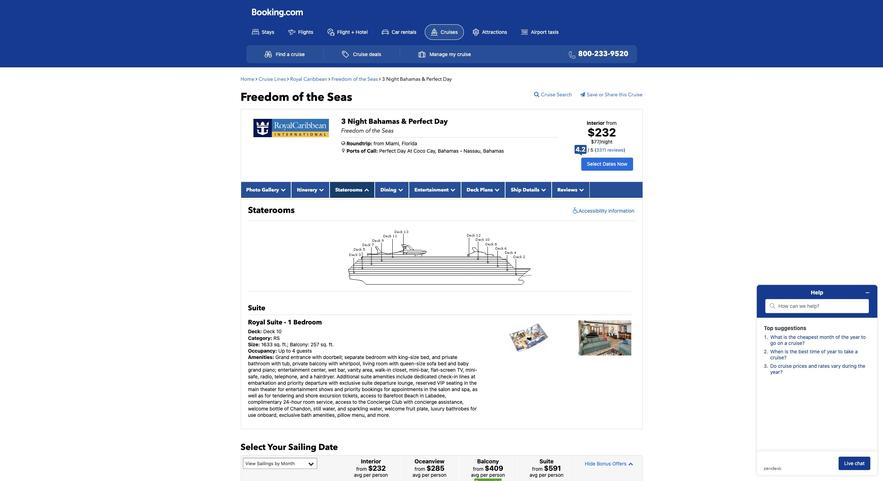 Task type: locate. For each thing, give the bounding box(es) containing it.
$232 for interior from $232 avg per person
[[368, 464, 386, 472]]

1 horizontal spatial /
[[600, 139, 601, 145]]

select          dates now link
[[582, 158, 633, 171]]

water, down service,
[[323, 405, 336, 411]]

balcony
[[477, 458, 499, 465]]

cruise right my
[[457, 51, 471, 57]]

2 chevron down image from the left
[[449, 187, 456, 192]]

1 horizontal spatial or
[[599, 91, 604, 98]]

avg
[[354, 472, 362, 478], [413, 472, 421, 478], [471, 472, 479, 478], [530, 472, 538, 478]]

3 inside 3 night bahamas & perfect day freedom of the seas
[[341, 117, 346, 126]]

1 horizontal spatial royal
[[290, 76, 302, 82]]

size
[[410, 354, 419, 360], [417, 361, 426, 367]]

gallery
[[262, 186, 279, 193]]

/ up 4.2 / 5 ( 3311 reviews )
[[600, 139, 601, 145]]

4.2 / 5 ( 3311 reviews )
[[576, 146, 626, 153]]

1 vertical spatial perfect
[[409, 117, 433, 126]]

0 horizontal spatial or
[[379, 418, 384, 424]]

bonus
[[597, 461, 611, 467]]

from up 'call:'
[[374, 140, 384, 146]]

1 person from the left
[[372, 472, 388, 478]]

1 vertical spatial entertainment
[[286, 386, 318, 392]]

chevron down image left "ship"
[[493, 187, 500, 192]]

cruise right find at left top
[[291, 51, 305, 57]]

per inside balcony from $409 avg per person
[[481, 472, 488, 478]]

flight + hotel link
[[322, 25, 374, 39]]

suite inside royal suite - 1 bedroom deck: deck 10
[[267, 318, 283, 327]]

staterooms
[[335, 186, 363, 193], [248, 204, 295, 216]]

& inside 3 night bahamas & perfect day freedom of the seas
[[401, 117, 407, 126]]

accessibility
[[579, 208, 607, 214]]

2 per from the left
[[422, 472, 430, 478]]

chevron down image inside photo gallery dropdown button
[[279, 187, 286, 192]]

deck left plans on the top right of the page
[[467, 186, 479, 193]]

1 horizontal spatial water,
[[370, 405, 383, 411]]

day inside 3 night bahamas & perfect day freedom of the seas
[[435, 117, 448, 126]]

1 cruise from the left
[[291, 51, 305, 57]]

freedom of the seas main content
[[237, 71, 646, 481]]

person inside suite from $591 avg per person
[[548, 472, 564, 478]]

cabin image for deck 10 deck on freedom of the seas image
[[579, 320, 632, 356]]

flat-
[[431, 367, 440, 373]]

avg for $591
[[530, 472, 538, 478]]

chevron down image inside itinerary dropdown button
[[317, 187, 324, 192]]

entertainment down tub,
[[278, 367, 310, 373]]

person inside balcony from $409 avg per person
[[490, 472, 505, 478]]

0 vertical spatial staterooms
[[335, 186, 363, 193]]

1 horizontal spatial welcome
[[385, 405, 405, 411]]

chevron down image up wheelchair icon
[[578, 187, 584, 192]]

shows
[[319, 386, 333, 392]]

or right save
[[599, 91, 604, 98]]

guests
[[297, 348, 312, 354]]

theater
[[260, 386, 277, 392]]

staterooms inside dropdown button
[[335, 186, 363, 193]]

cay,
[[427, 148, 437, 154]]

person inside oceanview from $285 avg per person
[[431, 472, 447, 478]]

0 vertical spatial 3
[[382, 76, 385, 82]]

1 vertical spatial as
[[258, 393, 264, 399]]

cruise inside "link"
[[291, 51, 305, 57]]

of inside 3 night bahamas & perfect day freedom of the seas
[[366, 127, 371, 135]]

room
[[376, 361, 388, 367], [303, 399, 315, 405]]

separate
[[345, 354, 365, 360]]

$232 for interior from $232 $77 / night
[[588, 125, 616, 139]]

0 horizontal spatial sq.
[[274, 341, 281, 347]]

1 horizontal spatial a
[[310, 373, 313, 379]]

1 vertical spatial exclusive
[[279, 412, 300, 418]]

$285
[[427, 464, 445, 472]]

florida
[[402, 140, 417, 146]]

wet
[[328, 367, 336, 373]]

more.
[[377, 412, 390, 418]]

cruise
[[353, 51, 368, 57], [259, 76, 273, 82], [541, 91, 556, 98], [628, 91, 643, 98]]

from inside suite from $591 avg per person
[[532, 466, 543, 472]]

flight
[[337, 29, 350, 35]]

ft.;
[[282, 341, 289, 347]]

0 vertical spatial day
[[443, 76, 452, 82]]

chevron down image
[[279, 187, 286, 192], [449, 187, 456, 192], [578, 187, 584, 192]]

bottle
[[270, 405, 283, 411]]

welcome up use
[[248, 405, 268, 411]]

1 horizontal spatial as
[[473, 386, 478, 392]]

avg for $285
[[413, 472, 421, 478]]

0 vertical spatial perfect
[[427, 76, 442, 82]]

wheelchair image
[[571, 207, 579, 214]]

additional
[[337, 373, 360, 379]]

1 horizontal spatial cruise
[[457, 51, 471, 57]]

cruise left deals
[[353, 51, 368, 57]]

for down theater
[[265, 393, 271, 399]]

bed,
[[421, 354, 431, 360]]

1 chevron down image from the left
[[317, 187, 324, 192]]

recommended image
[[475, 479, 502, 481]]

0 vertical spatial priority
[[288, 380, 304, 386]]

view sailings by month link
[[243, 458, 317, 469]]

of up roundtrip:
[[366, 127, 371, 135]]

priority down telephone,
[[288, 380, 304, 386]]

bed
[[438, 361, 447, 367]]

or left on
[[379, 418, 384, 424]]

day down manage my cruise dropdown button
[[443, 76, 452, 82]]

royal caribbean
[[290, 76, 327, 82]]

seating
[[446, 380, 463, 386]]

0 vertical spatial night
[[386, 76, 399, 82]]

a down the 'center,'
[[310, 373, 313, 379]]

night inside 3 night bahamas & perfect day freedom of the seas
[[348, 117, 367, 126]]

1 vertical spatial priority
[[344, 386, 361, 392]]

1 horizontal spatial private
[[442, 354, 458, 360]]

chevron down image left entertainment
[[397, 187, 403, 192]]

freedom of the seas link
[[332, 76, 379, 82]]

freedom inside 3 night bahamas & perfect day freedom of the seas
[[341, 127, 364, 135]]

1 horizontal spatial bar,
[[421, 367, 430, 373]]

angle right image
[[256, 76, 257, 81]]

1 chevron down image from the left
[[279, 187, 286, 192]]

0 vertical spatial freedom of the seas
[[332, 76, 378, 82]]

0 vertical spatial deck
[[467, 186, 479, 193]]

3 chevron down image from the left
[[578, 187, 584, 192]]

0 horizontal spatial /
[[588, 147, 590, 153]]

$232 inside interior from $232 avg per person
[[368, 464, 386, 472]]

suite up bookings
[[362, 380, 373, 386]]

person for $232
[[372, 472, 388, 478]]

of down 24-
[[284, 405, 289, 411]]

1 vertical spatial suite
[[267, 318, 283, 327]]

1 vertical spatial 3
[[341, 117, 346, 126]]

1 horizontal spatial staterooms
[[335, 186, 363, 193]]

with up balcony
[[312, 354, 322, 360]]

royal inside royal suite - 1 bedroom deck: deck 10
[[248, 318, 265, 327]]

1 horizontal spatial exclusive
[[340, 380, 360, 386]]

royal for suite
[[248, 318, 265, 327]]

seas down deals
[[368, 76, 378, 82]]

select up view
[[241, 441, 266, 453]]

balconies.
[[392, 418, 415, 424]]

hide bonus offers
[[585, 461, 627, 467]]

2 vertical spatial suite
[[540, 458, 554, 465]]

0 horizontal spatial cruise
[[291, 51, 305, 57]]

excursion
[[320, 393, 341, 399]]

per inside oceanview from $285 avg per person
[[422, 472, 430, 478]]

dedicated
[[414, 373, 437, 379]]

of down royal caribbean
[[292, 89, 304, 105]]

royal caribbean link
[[290, 76, 327, 82]]

3 angle right image from the left
[[379, 76, 381, 81]]

2 cruise from the left
[[457, 51, 471, 57]]

freedom of the seas staterooms image
[[348, 230, 532, 285]]

1 horizontal spatial suite
[[267, 318, 283, 327]]

chevron down image inside reviews dropdown button
[[578, 187, 584, 192]]

person inside interior from $232 avg per person
[[372, 472, 388, 478]]

4 chevron down image from the left
[[540, 187, 546, 192]]

the up roundtrip: from miami, florida
[[372, 127, 381, 135]]

select down (
[[587, 161, 602, 167]]

person
[[372, 472, 388, 478], [431, 472, 447, 478], [490, 472, 505, 478], [548, 472, 564, 478]]

private up bed
[[442, 354, 458, 360]]

welcome down club
[[385, 405, 405, 411]]

freedom of the seas down royal caribbean link
[[241, 89, 352, 105]]

0 vertical spatial to
[[286, 348, 291, 354]]

0 horizontal spatial access
[[336, 399, 351, 405]]

angle right image right lines
[[287, 76, 289, 81]]

and up excursion
[[335, 386, 343, 392]]

4 per from the left
[[539, 472, 547, 478]]

caribbean
[[304, 76, 327, 82]]

ship details button
[[505, 182, 552, 198]]

0 horizontal spatial private
[[293, 361, 308, 367]]

1 per from the left
[[364, 472, 371, 478]]

2 angle right image from the left
[[329, 76, 330, 81]]

chevron down image inside deck plans dropdown button
[[493, 187, 500, 192]]

from down oceanview
[[415, 466, 425, 472]]

departure down amenities
[[374, 380, 397, 386]]

room down shore
[[303, 399, 315, 405]]

2 vertical spatial day
[[397, 148, 406, 154]]

4 avg from the left
[[530, 472, 538, 478]]

select your sailing date
[[241, 441, 338, 453]]

per inside interior from $232 avg per person
[[364, 472, 371, 478]]

cruise inside travel menu navigation
[[353, 51, 368, 57]]

1 horizontal spatial room
[[376, 361, 388, 367]]

from right interior
[[606, 120, 617, 126]]

2 avg from the left
[[413, 472, 421, 478]]

1 vertical spatial night
[[348, 117, 367, 126]]

royal up deck:
[[248, 318, 265, 327]]

1 vertical spatial &
[[401, 117, 407, 126]]

$232 inside interior from $232 $77 / night
[[588, 125, 616, 139]]

from inside interior from $232 avg per person
[[356, 466, 367, 472]]

0 horizontal spatial as
[[258, 393, 264, 399]]

0 horizontal spatial chevron down image
[[279, 187, 286, 192]]

3 per from the left
[[481, 472, 488, 478]]

as up complimentary
[[258, 393, 264, 399]]

0 horizontal spatial $232
[[368, 464, 386, 472]]

access down tickets,
[[336, 399, 351, 405]]

ports of call: perfect day at coco cay, bahamas • nassau, bahamas
[[347, 148, 504, 154]]

0 vertical spatial size
[[410, 354, 419, 360]]

1 vertical spatial royal
[[248, 318, 265, 327]]

avg inside suite from $591 avg per person
[[530, 472, 538, 478]]

per inside suite from $591 avg per person
[[539, 472, 547, 478]]

information
[[609, 208, 635, 214]]

from down balcony
[[473, 466, 484, 472]]

1 horizontal spatial access
[[361, 393, 376, 399]]

1 avg from the left
[[354, 472, 362, 478]]

0 horizontal spatial bar,
[[338, 367, 346, 373]]

sailing
[[288, 441, 317, 453]]

chevron down image
[[317, 187, 324, 192], [397, 187, 403, 192], [493, 187, 500, 192], [540, 187, 546, 192]]

1 horizontal spatial select
[[587, 161, 602, 167]]

a right find at left top
[[287, 51, 290, 57]]

/ inside 4.2 / 5 ( 3311 reviews )
[[588, 147, 590, 153]]

(
[[595, 147, 597, 153]]

private down entrance
[[293, 361, 308, 367]]

cruise for find a cruise
[[291, 51, 305, 57]]

1 horizontal spatial departure
[[374, 380, 397, 386]]

bar, up additional
[[338, 367, 346, 373]]

1 sq. from the left
[[274, 341, 281, 347]]

/ left 5
[[588, 147, 590, 153]]

walk-
[[375, 367, 387, 373]]

from for oceanview from $285 avg per person
[[415, 466, 425, 472]]

1 horizontal spatial sq.
[[321, 341, 328, 347]]

cruise right angle right image
[[259, 76, 273, 82]]

ship
[[511, 186, 522, 193]]

0 vertical spatial select
[[587, 161, 602, 167]]

avg inside interior from $232 avg per person
[[354, 472, 362, 478]]

select
[[587, 161, 602, 167], [241, 441, 266, 453]]

3 chevron down image from the left
[[493, 187, 500, 192]]

1 vertical spatial a
[[310, 373, 313, 379]]

chevron up image
[[363, 187, 369, 192]]

1 angle right image from the left
[[287, 76, 289, 81]]

1 vertical spatial to
[[378, 393, 382, 399]]

1 vertical spatial private
[[293, 361, 308, 367]]

0 horizontal spatial to
[[286, 348, 291, 354]]

3 avg from the left
[[471, 472, 479, 478]]

freedom right caribbean
[[332, 76, 352, 82]]

sq. down rs on the bottom left
[[274, 341, 281, 347]]

water,
[[323, 405, 336, 411], [370, 405, 383, 411]]

a inside grand entrance with doorbell; separate bedroom with king-size bed, and private bathroom with tub, private balcony with whirlpool, living room with queen-size sofa bed and baby grand piano; entertainment center, wet bar, vanity area, walk-in closet, mini-bar, flat-screen tv, mini- safe, radio, telephone, and a hairdryer. additional suite amenities include dedicated check-in lines at embarkation and priority departure with exclusive suite departure lounge, reserved vip seating in the main theater for entertainment shows and priority bookings for appointments in the salon and spa, as well as for tendering and shore excursion tickets, access to barefoot beach in labadee, complimentary 24-hour room service, access to the concierge club with concierge assistance, welcome bottle of chandon, still water, and sparkling water, welcome fruit plate, luxury bathrobes for use onboard, exclusive bath amenities, pillow menu, and more. smoking is not permitted in staterooms or on balconies.
[[310, 373, 313, 379]]

coco
[[414, 148, 426, 154]]

the inside 3 night bahamas & perfect day freedom of the seas
[[372, 127, 381, 135]]

10
[[276, 328, 282, 334]]

exclusive down additional
[[340, 380, 360, 386]]

the down caribbean
[[307, 89, 325, 105]]

in up seating
[[454, 373, 458, 379]]

0 vertical spatial a
[[287, 51, 290, 57]]

1 horizontal spatial &
[[422, 76, 425, 82]]

/ inside interior from $232 $77 / night
[[600, 139, 601, 145]]

suite down area,
[[361, 373, 372, 379]]

from left $591
[[532, 466, 543, 472]]

2 vertical spatial freedom
[[341, 127, 364, 135]]

chevron down image left 'reviews'
[[540, 187, 546, 192]]

service,
[[316, 399, 334, 405]]

sq.
[[274, 341, 281, 347], [321, 341, 328, 347]]

avg for $232
[[354, 472, 362, 478]]

map marker image
[[342, 148, 345, 153]]

angle right image
[[287, 76, 289, 81], [329, 76, 330, 81], [379, 76, 381, 81]]

4 person from the left
[[548, 472, 564, 478]]

access
[[361, 393, 376, 399], [336, 399, 351, 405]]

from inside oceanview from $285 avg per person
[[415, 466, 425, 472]]

deck inside deck plans dropdown button
[[467, 186, 479, 193]]

entertainment up shore
[[286, 386, 318, 392]]

2 vertical spatial to
[[353, 399, 357, 405]]

find a cruise link
[[257, 47, 313, 61]]

0 horizontal spatial welcome
[[248, 405, 268, 411]]

1 vertical spatial suite
[[362, 380, 373, 386]]

perfect
[[427, 76, 442, 82], [409, 117, 433, 126], [379, 148, 396, 154]]

category:
[[248, 335, 272, 341]]

chevron down image inside dining dropdown button
[[397, 187, 403, 192]]

1 horizontal spatial $232
[[588, 125, 616, 139]]

perfect for 3 night bahamas & perfect day
[[427, 76, 442, 82]]

offers
[[613, 461, 627, 467]]

and up screen
[[448, 361, 457, 367]]

0 vertical spatial as
[[473, 386, 478, 392]]

month
[[281, 461, 295, 466]]

for up barefoot
[[384, 386, 390, 392]]

freedom down cruise lines
[[241, 89, 289, 105]]

at
[[408, 148, 412, 154]]

car
[[392, 29, 400, 35]]

lines
[[459, 373, 470, 379]]

suite inside suite from $591 avg per person
[[540, 458, 554, 465]]

1 horizontal spatial seas
[[368, 76, 378, 82]]

0 vertical spatial /
[[600, 139, 601, 145]]

airport
[[531, 29, 547, 35]]

0 horizontal spatial seas
[[327, 89, 352, 105]]

night for 3 night bahamas & perfect day
[[386, 76, 399, 82]]

1 vertical spatial seas
[[327, 89, 352, 105]]

chevron down image left deck plans
[[449, 187, 456, 192]]

3311 reviews link
[[597, 147, 624, 153]]

as right spa,
[[473, 386, 478, 392]]

2 chevron down image from the left
[[397, 187, 403, 192]]

1 vertical spatial room
[[303, 399, 315, 405]]

angle right image down deals
[[379, 76, 381, 81]]

water, down concierge
[[370, 405, 383, 411]]

1 horizontal spatial night
[[386, 76, 399, 82]]

balcony:
[[290, 341, 309, 347]]

2 person from the left
[[431, 472, 447, 478]]

cruise inside dropdown button
[[457, 51, 471, 57]]

suite for suite
[[248, 303, 266, 313]]

0 vertical spatial private
[[442, 354, 458, 360]]

1 horizontal spatial priority
[[344, 386, 361, 392]]

0 vertical spatial suite
[[361, 373, 372, 379]]

flights link
[[283, 25, 319, 39]]

3 person from the left
[[490, 472, 505, 478]]

perfect up florida
[[409, 117, 433, 126]]

seas down freedom of the seas link
[[327, 89, 352, 105]]

chevron down image left staterooms dropdown button
[[317, 187, 324, 192]]

from inside balcony from $409 avg per person
[[473, 466, 484, 472]]

from for interior from $232 avg per person
[[356, 466, 367, 472]]

hairdryer.
[[314, 373, 335, 379]]

1 vertical spatial day
[[435, 117, 448, 126]]

exclusive up smoking
[[279, 412, 300, 418]]

angle right image for cruise lines
[[287, 76, 289, 81]]

1 vertical spatial /
[[588, 147, 590, 153]]

chevron down image left 'itinerary'
[[279, 187, 286, 192]]

0 horizontal spatial a
[[287, 51, 290, 57]]

for up the tendering
[[278, 386, 284, 392]]

2 horizontal spatial seas
[[382, 127, 394, 135]]

1 horizontal spatial 3
[[382, 76, 385, 82]]

shore
[[305, 393, 318, 399]]

avg left $591
[[530, 472, 538, 478]]

royal
[[290, 76, 302, 82], [248, 318, 265, 327]]

interior
[[361, 458, 381, 465]]

1 vertical spatial $232
[[368, 464, 386, 472]]

for
[[278, 386, 284, 392], [384, 386, 390, 392], [265, 393, 271, 399], [471, 405, 477, 411]]

0 horizontal spatial &
[[401, 117, 407, 126]]

room up 'walk-'
[[376, 361, 388, 367]]

0 horizontal spatial 3
[[341, 117, 346, 126]]

globe image
[[341, 141, 346, 145]]

departure down hairdryer.
[[305, 380, 327, 386]]

sq. left ft.
[[321, 341, 328, 347]]

seas up 'miami,'
[[382, 127, 394, 135]]

deck:
[[248, 328, 262, 334]]

chevron down image inside entertainment dropdown button
[[449, 187, 456, 192]]

freedom of the seas down cruise deals link
[[332, 76, 378, 82]]

taxis
[[548, 29, 559, 35]]

perfect inside 3 night bahamas & perfect day freedom of the seas
[[409, 117, 433, 126]]

1 vertical spatial select
[[241, 441, 266, 453]]

bar,
[[338, 367, 346, 373], [421, 367, 430, 373]]

0 vertical spatial royal
[[290, 76, 302, 82]]

the up sparkling at the left bottom
[[359, 399, 366, 405]]

per for $232
[[364, 472, 371, 478]]

priority up tickets,
[[344, 386, 361, 392]]

3 night bahamas & perfect day freedom of the seas
[[341, 117, 448, 135]]

0 horizontal spatial suite
[[248, 303, 266, 313]]

avg inside balcony from $409 avg per person
[[471, 472, 479, 478]]

closet,
[[393, 367, 408, 373]]

0 vertical spatial &
[[422, 76, 425, 82]]

occupancy:
[[248, 348, 277, 354]]

per for $591
[[539, 472, 547, 478]]

avg inside oceanview from $285 avg per person
[[413, 472, 421, 478]]

0 vertical spatial freedom
[[332, 76, 352, 82]]

from inside interior from $232 $77 / night
[[606, 120, 617, 126]]

day left the at
[[397, 148, 406, 154]]

from down interior
[[356, 466, 367, 472]]

angle right image for freedom of the seas
[[379, 76, 381, 81]]

0 horizontal spatial angle right image
[[287, 76, 289, 81]]

0 vertical spatial $232
[[588, 125, 616, 139]]

living
[[363, 361, 375, 367]]

size:
[[248, 341, 260, 347]]

0 horizontal spatial departure
[[305, 380, 327, 386]]

tickets,
[[343, 393, 359, 399]]

1 horizontal spatial angle right image
[[329, 76, 330, 81]]

deck left 10
[[263, 328, 275, 334]]

chevron down image inside ship details dropdown button
[[540, 187, 546, 192]]

per for $285
[[422, 472, 430, 478]]

0 horizontal spatial priority
[[288, 380, 304, 386]]

royal right lines
[[290, 76, 302, 82]]

amenities
[[373, 373, 395, 379]]

to up concierge
[[378, 393, 382, 399]]

cruises
[[441, 29, 458, 35]]

size up queen-
[[410, 354, 419, 360]]

1 vertical spatial deck
[[263, 328, 275, 334]]

with down 'doorbell;'
[[329, 361, 338, 367]]



Task type: vqa. For each thing, say whether or not it's contained in the screenshot.
2nd angle right image from right
yes



Task type: describe. For each thing, give the bounding box(es) containing it.
chevron down image for dining
[[397, 187, 403, 192]]

not
[[315, 418, 322, 424]]

itinerary
[[297, 186, 317, 193]]

cruise for cruise lines
[[259, 76, 273, 82]]

and up 'sofa'
[[432, 354, 441, 360]]

lounge,
[[398, 380, 415, 386]]

telephone,
[[275, 373, 299, 379]]

1633
[[261, 341, 273, 347]]

cruise search
[[541, 91, 572, 98]]

2 welcome from the left
[[385, 405, 405, 411]]

the down at
[[470, 380, 477, 386]]

main
[[248, 386, 259, 392]]

reviews button
[[552, 182, 590, 198]]

0 vertical spatial exclusive
[[340, 380, 360, 386]]

car rentals link
[[376, 25, 422, 39]]

the down cruise deals link
[[359, 76, 366, 82]]

booking.com home image
[[252, 8, 303, 18]]

is
[[309, 418, 313, 424]]

in up spa,
[[464, 380, 468, 386]]

person for $285
[[431, 472, 447, 478]]

cruise for cruise search
[[541, 91, 556, 98]]

details
[[523, 186, 540, 193]]

1 bar, from the left
[[338, 367, 346, 373]]

2 vertical spatial perfect
[[379, 148, 396, 154]]

baby
[[458, 361, 469, 367]]

dining button
[[375, 182, 409, 198]]

spa,
[[462, 386, 471, 392]]

lines
[[274, 76, 286, 82]]

cruise lines
[[259, 76, 286, 82]]

photo gallery button
[[241, 182, 291, 198]]

center,
[[311, 367, 327, 373]]

amenities,
[[313, 412, 336, 418]]

chevron down image for reviews
[[578, 187, 584, 192]]

cruise for cruise deals
[[353, 51, 368, 57]]

1 welcome from the left
[[248, 405, 268, 411]]

in down pillow
[[347, 418, 351, 424]]

of down cruise deals link
[[353, 76, 358, 82]]

select for select your sailing date
[[241, 441, 266, 453]]

still
[[314, 405, 321, 411]]

to inside category: rs size: 1633 sq. ft.; balcony: 257 sq. ft. occupancy: up to 4 guests amenities:
[[286, 348, 291, 354]]

reviews
[[558, 186, 578, 193]]

ports
[[347, 148, 360, 154]]

day for 3 night bahamas & perfect day freedom of the seas
[[435, 117, 448, 126]]

0 vertical spatial or
[[599, 91, 604, 98]]

area,
[[363, 367, 374, 373]]

from for balcony from $409 avg per person
[[473, 466, 484, 472]]

photo
[[246, 186, 261, 193]]

and up pillow
[[338, 405, 346, 411]]

interior
[[587, 120, 605, 126]]

rentals
[[401, 29, 417, 35]]

paper plane image
[[581, 92, 587, 97]]

with up fruit on the left bottom of page
[[404, 399, 413, 405]]

dining
[[381, 186, 397, 193]]

person for $409
[[490, 472, 505, 478]]

5
[[591, 147, 594, 153]]

for right bathrobes
[[471, 405, 477, 411]]

2 departure from the left
[[374, 380, 397, 386]]

2 horizontal spatial to
[[378, 393, 382, 399]]

deck inside royal suite - 1 bedroom deck: deck 10
[[263, 328, 275, 334]]

royal suite - 1 bedroom deck: deck 10
[[248, 318, 322, 334]]

0 vertical spatial access
[[361, 393, 376, 399]]

and right telephone,
[[300, 373, 309, 379]]

ft.
[[329, 341, 334, 347]]

0 vertical spatial room
[[376, 361, 388, 367]]

0 vertical spatial seas
[[368, 76, 378, 82]]

1 vertical spatial staterooms
[[248, 204, 295, 216]]

airport taxis
[[531, 29, 559, 35]]

and down telephone,
[[278, 380, 286, 386]]

from for interior from $232 $77 / night
[[606, 120, 617, 126]]

cruise search link
[[534, 91, 579, 98]]

hotel
[[356, 29, 368, 35]]

+
[[351, 29, 354, 35]]

home
[[241, 76, 254, 82]]

chandon,
[[290, 405, 312, 411]]

royal caribbean image
[[253, 119, 329, 137]]

complimentary
[[248, 399, 282, 405]]

& for 3 night bahamas & perfect day freedom of the seas
[[401, 117, 407, 126]]

chevron down image for itinerary
[[317, 187, 324, 192]]

beach
[[405, 393, 419, 399]]

concierge
[[367, 399, 391, 405]]

1 horizontal spatial to
[[353, 399, 357, 405]]

miami,
[[386, 140, 401, 146]]

flight + hotel
[[337, 29, 368, 35]]

& for 3 night bahamas & perfect day
[[422, 76, 425, 82]]

angle right image for royal caribbean
[[329, 76, 330, 81]]

home link
[[241, 76, 254, 82]]

4.2
[[576, 146, 586, 153]]

800-233-9520
[[579, 49, 629, 59]]

1 vertical spatial size
[[417, 361, 426, 367]]

cruise deals link
[[334, 47, 389, 61]]

stays
[[262, 29, 274, 35]]

roundtrip: from miami, florida
[[347, 140, 417, 146]]

day for 3 night bahamas & perfect day
[[443, 76, 452, 82]]

and up hour in the left bottom of the page
[[296, 393, 304, 399]]

entrance
[[291, 354, 311, 360]]

2 water, from the left
[[370, 405, 383, 411]]

$77
[[591, 139, 600, 145]]

chevron down image for entertainment
[[449, 187, 456, 192]]

a inside "link"
[[287, 51, 290, 57]]

person for $591
[[548, 472, 564, 478]]

suite from $591 avg per person
[[530, 458, 564, 478]]

travel menu navigation
[[246, 45, 637, 63]]

screen
[[440, 367, 456, 373]]

cruise right this
[[628, 91, 643, 98]]

with up shows
[[329, 380, 338, 386]]

chevron down image for photo gallery
[[279, 187, 286, 192]]

assistance,
[[439, 399, 464, 405]]

)
[[624, 147, 626, 153]]

3 for 3 night bahamas & perfect day
[[382, 76, 385, 82]]

sailings
[[257, 461, 274, 466]]

2 sq. from the left
[[321, 341, 328, 347]]

luxury
[[431, 405, 445, 411]]

from for suite from $591 avg per person
[[532, 466, 543, 472]]

bedroom
[[366, 354, 386, 360]]

search image
[[534, 91, 541, 97]]

in up "concierge"
[[420, 393, 424, 399]]

1 departure from the left
[[305, 380, 327, 386]]

suite for suite from $591 avg per person
[[540, 458, 554, 465]]

queen-
[[400, 361, 417, 367]]

select for select          dates now
[[587, 161, 602, 167]]

$591
[[544, 464, 561, 472]]

attractions link
[[467, 25, 513, 39]]

night for 3 night bahamas & perfect day freedom of the seas
[[348, 117, 367, 126]]

1 mini- from the left
[[409, 367, 421, 373]]

3 night bahamas & perfect day
[[382, 76, 452, 82]]

staterooms
[[352, 418, 378, 424]]

accessibility information
[[579, 208, 635, 214]]

bahamas inside 3 night bahamas & perfect day freedom of the seas
[[369, 117, 400, 126]]

1 vertical spatial freedom
[[241, 89, 289, 105]]

perfect for 3 night bahamas & perfect day freedom of the seas
[[409, 117, 433, 126]]

and up "staterooms"
[[367, 412, 376, 418]]

1 vertical spatial freedom of the seas
[[241, 89, 352, 105]]

hour
[[292, 399, 302, 405]]

view
[[245, 461, 256, 466]]

royal for caribbean
[[290, 76, 302, 82]]

entertainment button
[[409, 182, 461, 198]]

amenities:
[[248, 354, 274, 360]]

cruise deals
[[353, 51, 381, 57]]

per for $409
[[481, 472, 488, 478]]

with up closet,
[[389, 361, 399, 367]]

up
[[278, 348, 285, 354]]

check-
[[438, 373, 454, 379]]

the up labadee,
[[430, 386, 437, 392]]

with left king-
[[388, 354, 397, 360]]

save or share this cruise link
[[581, 91, 643, 98]]

avg for $409
[[471, 472, 479, 478]]

in down reserved at left bottom
[[424, 386, 428, 392]]

of down roundtrip:
[[361, 148, 366, 154]]

grand
[[276, 354, 290, 360]]

with down the grand at the bottom of page
[[271, 361, 281, 367]]

0 horizontal spatial exclusive
[[279, 412, 300, 418]]

of inside grand entrance with doorbell; separate bedroom with king-size bed, and private bathroom with tub, private balcony with whirlpool, living room with queen-size sofa bed and baby grand piano; entertainment center, wet bar, vanity area, walk-in closet, mini-bar, flat-screen tv, mini- safe, radio, telephone, and a hairdryer. additional suite amenities include dedicated check-in lines at embarkation and priority departure with exclusive suite departure lounge, reserved vip seating in the main theater for entertainment shows and priority bookings for appointments in the salon and spa, as well as for tendering and shore excursion tickets, access to barefoot beach in labadee, complimentary 24-hour room service, access to the concierge club with concierge assistance, welcome bottle of chandon, still water, and sparkling water, welcome fruit plate, luxury bathrobes for use onboard, exclusive bath amenities, pillow menu, and more. smoking is not permitted in staterooms or on balconies.
[[284, 405, 289, 411]]

manage my cruise button
[[411, 47, 479, 61]]

and down seating
[[452, 386, 460, 392]]

save or share this cruise
[[587, 91, 643, 98]]

in up amenities
[[387, 367, 391, 373]]

seas inside 3 night bahamas & perfect day freedom of the seas
[[382, 127, 394, 135]]

1 water, from the left
[[323, 405, 336, 411]]

or inside grand entrance with doorbell; separate bedroom with king-size bed, and private bathroom with tub, private balcony with whirlpool, living room with queen-size sofa bed and baby grand piano; entertainment center, wet bar, vanity area, walk-in closet, mini-bar, flat-screen tv, mini- safe, radio, telephone, and a hairdryer. additional suite amenities include dedicated check-in lines at embarkation and priority departure with exclusive suite departure lounge, reserved vip seating in the main theater for entertainment shows and priority bookings for appointments in the salon and spa, as well as for tendering and shore excursion tickets, access to barefoot beach in labadee, complimentary 24-hour room service, access to the concierge club with concierge assistance, welcome bottle of chandon, still water, and sparkling water, welcome fruit plate, luxury bathrobes for use onboard, exclusive bath amenities, pillow menu, and more. smoking is not permitted in staterooms or on balconies.
[[379, 418, 384, 424]]

chevron up image
[[627, 461, 634, 466]]

3 for 3 night bahamas & perfect day freedom of the seas
[[341, 117, 346, 126]]

2 bar, from the left
[[421, 367, 430, 373]]

chevron down image for deck plans
[[493, 187, 500, 192]]

0 vertical spatial entertainment
[[278, 367, 310, 373]]

233-
[[594, 49, 610, 59]]

2 mini- from the left
[[466, 367, 477, 373]]

use
[[248, 412, 256, 418]]

cruise for manage my cruise
[[457, 51, 471, 57]]

balcony from $409 avg per person
[[471, 458, 505, 478]]

1 vertical spatial access
[[336, 399, 351, 405]]

from for roundtrip: from miami, florida
[[374, 140, 384, 146]]

reviews
[[608, 147, 624, 153]]

hide
[[585, 461, 596, 467]]

-
[[284, 318, 286, 327]]

chevron down image for ship details
[[540, 187, 546, 192]]

find
[[276, 51, 286, 57]]

bathroom
[[248, 361, 270, 367]]

0 horizontal spatial room
[[303, 399, 315, 405]]

plate,
[[417, 405, 430, 411]]

1
[[288, 318, 292, 327]]



